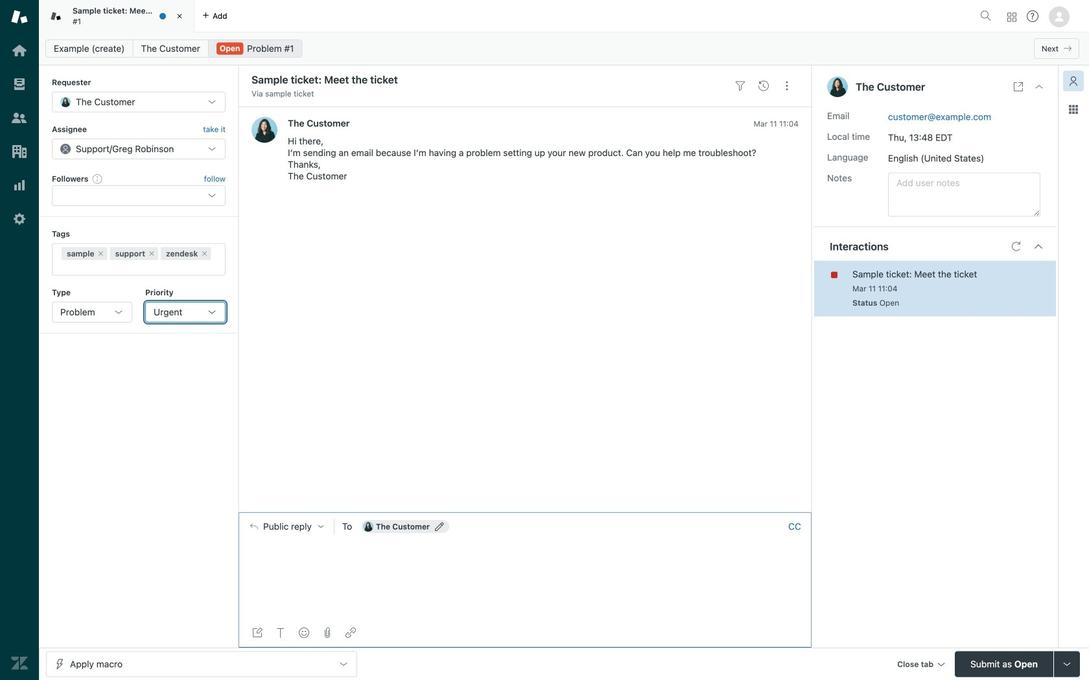 Task type: vqa. For each thing, say whether or not it's contained in the screenshot.
AVATAR
yes



Task type: locate. For each thing, give the bounding box(es) containing it.
1 horizontal spatial close image
[[1034, 82, 1045, 92]]

get started image
[[11, 42, 28, 59]]

2 remove image from the left
[[201, 250, 208, 258]]

add attachment image
[[322, 628, 333, 639]]

insert emojis image
[[299, 628, 309, 639]]

zendesk support image
[[11, 8, 28, 25]]

admin image
[[11, 211, 28, 228]]

close image
[[173, 10, 186, 23], [1034, 82, 1045, 92]]

get help image
[[1027, 10, 1039, 22]]

1 horizontal spatial remove image
[[201, 250, 208, 258]]

format text image
[[276, 628, 286, 639]]

0 horizontal spatial remove image
[[148, 250, 156, 258]]

avatar image
[[252, 117, 278, 143]]

customer@example.com image
[[363, 522, 373, 532]]

info on adding followers image
[[92, 174, 103, 184]]

reporting image
[[11, 177, 28, 194]]

ticket actions image
[[782, 81, 792, 91]]

0 vertical spatial close image
[[173, 10, 186, 23]]

0 horizontal spatial mar 11 11:04 text field
[[754, 119, 799, 128]]

remove image
[[148, 250, 156, 258], [201, 250, 208, 258]]

1 vertical spatial mar 11 11:04 text field
[[853, 284, 898, 293]]

0 horizontal spatial close image
[[173, 10, 186, 23]]

1 remove image from the left
[[148, 250, 156, 258]]

tab
[[39, 0, 195, 32]]

remove image
[[97, 250, 105, 258]]

Mar 11 11:04 text field
[[754, 119, 799, 128], [853, 284, 898, 293]]

edit user image
[[435, 523, 444, 532]]

Public reply composer text field
[[244, 541, 806, 568]]



Task type: describe. For each thing, give the bounding box(es) containing it.
filter image
[[735, 81, 746, 91]]

1 horizontal spatial mar 11 11:04 text field
[[853, 284, 898, 293]]

tabs tab list
[[39, 0, 975, 32]]

main element
[[0, 0, 39, 681]]

customers image
[[11, 110, 28, 126]]

views image
[[11, 76, 28, 93]]

zendesk products image
[[1008, 13, 1017, 22]]

events image
[[759, 81, 769, 91]]

zendesk image
[[11, 656, 28, 672]]

secondary element
[[39, 36, 1089, 62]]

view more details image
[[1014, 82, 1024, 92]]

0 vertical spatial mar 11 11:04 text field
[[754, 119, 799, 128]]

Subject field
[[249, 72, 726, 88]]

displays possible ticket submission types image
[[1062, 660, 1073, 670]]

add link (cmd k) image
[[346, 628, 356, 639]]

apps image
[[1069, 104, 1079, 115]]

close image inside tabs 'tab list'
[[173, 10, 186, 23]]

customer context image
[[1069, 76, 1079, 86]]

Add user notes text field
[[888, 173, 1041, 217]]

draft mode image
[[252, 628, 263, 639]]

user image
[[827, 77, 848, 97]]

organizations image
[[11, 143, 28, 160]]

1 vertical spatial close image
[[1034, 82, 1045, 92]]



